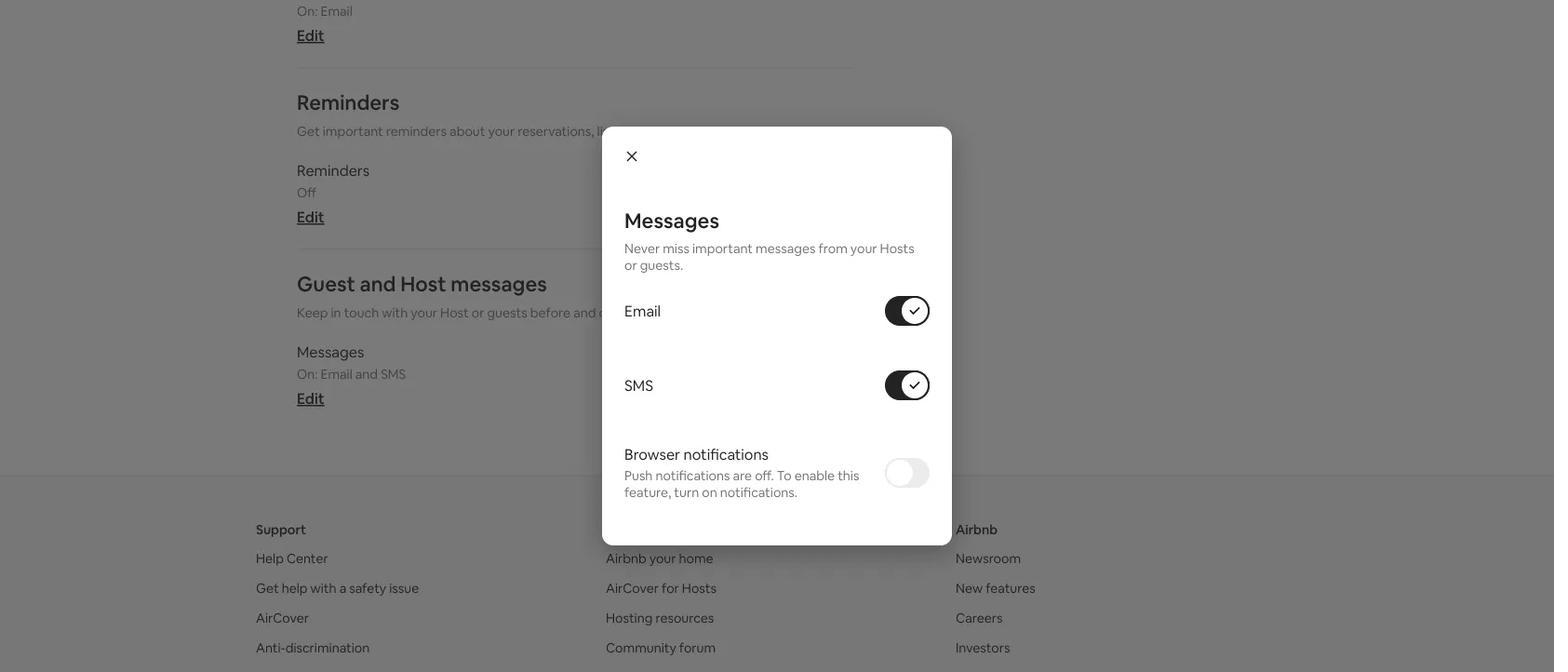 Task type: locate. For each thing, give the bounding box(es) containing it.
1 horizontal spatial with
[[382, 304, 408, 321]]

0 vertical spatial airbnb
[[956, 521, 998, 538]]

aircover up anti- at the left bottom
[[256, 609, 309, 626]]

your right about
[[488, 122, 515, 139]]

your right from
[[851, 240, 878, 257]]

reminders up reminders
[[297, 89, 400, 116]]

this
[[838, 467, 860, 484]]

1 vertical spatial hosting
[[606, 609, 653, 626]]

or left guests.
[[625, 257, 637, 274]]

1 vertical spatial email
[[625, 301, 661, 320]]

new
[[956, 580, 983, 596]]

1 horizontal spatial important
[[693, 240, 753, 257]]

3 edit from the top
[[297, 389, 325, 408]]

3 edit button from the top
[[297, 389, 325, 408]]

miss
[[663, 240, 690, 257]]

0 vertical spatial messages
[[625, 207, 720, 234]]

notifications.
[[720, 484, 798, 501]]

2 vertical spatial edit
[[297, 389, 325, 408]]

messages up miss
[[625, 207, 720, 234]]

0 horizontal spatial get
[[256, 580, 279, 596]]

0 vertical spatial messages
[[756, 240, 816, 257]]

0 horizontal spatial with
[[311, 580, 337, 596]]

your inside messages never miss important messages from your hosts or guests.
[[851, 240, 878, 257]]

airbnb your home
[[606, 550, 714, 567]]

new features
[[956, 580, 1036, 596]]

edit for reminders
[[297, 208, 325, 227]]

airbnb up aircover for hosts link
[[606, 550, 647, 567]]

with left a
[[311, 580, 337, 596]]

0 horizontal spatial aircover
[[256, 609, 309, 626]]

1 vertical spatial edit
[[297, 208, 325, 227]]

hosts right for
[[682, 580, 717, 596]]

reminders get important reminders about your reservations, listings, and account activity.
[[297, 89, 768, 139]]

2 edit button from the top
[[297, 208, 325, 227]]

edit for on:
[[297, 26, 325, 45]]

0 horizontal spatial messages
[[451, 271, 547, 298]]

hosts right from
[[880, 240, 915, 257]]

1 vertical spatial important
[[693, 240, 753, 257]]

reminders for edit
[[297, 161, 370, 180]]

1 vertical spatial aircover
[[256, 609, 309, 626]]

1 horizontal spatial or
[[625, 257, 637, 274]]

2 edit from the top
[[297, 208, 325, 227]]

hosting resources
[[606, 609, 714, 626]]

edit inside reminders off edit
[[297, 208, 325, 227]]

get left help
[[256, 580, 279, 596]]

account tab panel
[[297, 0, 851, 408]]

edit
[[297, 26, 325, 45], [297, 208, 325, 227], [297, 389, 325, 408]]

hosts
[[880, 240, 915, 257], [682, 580, 717, 596]]

messages inside messages never miss important messages from your hosts or guests.
[[625, 207, 720, 234]]

on: inside messages on: email and sms edit
[[297, 365, 318, 382]]

important inside reminders get important reminders about your reservations, listings, and account activity.
[[323, 122, 383, 139]]

help
[[256, 550, 284, 567]]

resources
[[656, 609, 714, 626]]

feature,
[[625, 484, 672, 501]]

1 reminders from the top
[[297, 89, 400, 116]]

get up off
[[297, 122, 320, 139]]

0 vertical spatial get
[[297, 122, 320, 139]]

1 vertical spatial with
[[311, 580, 337, 596]]

email inside "messages" dialog
[[625, 301, 661, 320]]

important
[[323, 122, 383, 139], [693, 240, 753, 257]]

1 vertical spatial reminders
[[297, 161, 370, 180]]

0 vertical spatial edit
[[297, 26, 325, 45]]

aircover for hosts link
[[606, 580, 717, 596]]

1 horizontal spatial sms
[[625, 376, 654, 395]]

sms
[[381, 365, 406, 382], [625, 376, 654, 395]]

browser
[[625, 445, 681, 464]]

reminders inside reminders get important reminders about your reservations, listings, and account activity.
[[297, 89, 400, 116]]

messages never miss important messages from your hosts or guests.
[[625, 207, 915, 274]]

1 horizontal spatial hosts
[[880, 240, 915, 257]]

0 vertical spatial with
[[382, 304, 408, 321]]

email inside on: email edit
[[321, 2, 353, 19]]

0 vertical spatial important
[[323, 122, 383, 139]]

new features link
[[956, 580, 1036, 596]]

edit button
[[297, 26, 325, 45], [297, 208, 325, 227], [297, 389, 325, 408]]

1 on: from the top
[[297, 2, 318, 19]]

anti-
[[256, 639, 286, 656]]

on: inside on: email edit
[[297, 2, 318, 19]]

turn
[[674, 484, 699, 501]]

airbnb
[[956, 521, 998, 538], [606, 550, 647, 567]]

2 hosting from the top
[[606, 609, 653, 626]]

home
[[679, 550, 714, 567]]

0 vertical spatial notifications
[[684, 445, 769, 464]]

safety
[[349, 580, 387, 596]]

email
[[321, 2, 353, 19], [625, 301, 661, 320], [321, 365, 353, 382]]

messages
[[625, 207, 720, 234], [297, 343, 364, 362]]

and right listings,
[[645, 122, 667, 139]]

hosting down the "feature,"
[[606, 521, 654, 538]]

0 vertical spatial or
[[625, 257, 637, 274]]

never
[[625, 240, 660, 257]]

your inside reminders get important reminders about your reservations, listings, and account activity.
[[488, 122, 515, 139]]

0 horizontal spatial or
[[472, 304, 485, 321]]

1 horizontal spatial airbnb
[[956, 521, 998, 538]]

community forum
[[606, 639, 716, 656]]

careers link
[[956, 609, 1003, 626]]

1 horizontal spatial messages
[[625, 207, 720, 234]]

0 horizontal spatial sms
[[381, 365, 406, 382]]

guests
[[487, 304, 528, 321]]

hosting up community
[[606, 609, 653, 626]]

and up touch
[[360, 271, 396, 298]]

and
[[645, 122, 667, 139], [360, 271, 396, 298], [574, 304, 596, 321], [355, 365, 378, 382]]

reminders
[[297, 89, 400, 116], [297, 161, 370, 180]]

notifications up the are
[[684, 445, 769, 464]]

2 vertical spatial edit button
[[297, 389, 325, 408]]

1 vertical spatial or
[[472, 304, 485, 321]]

aircover
[[606, 580, 659, 596], [256, 609, 309, 626]]

guests.
[[640, 257, 684, 274]]

or
[[625, 257, 637, 274], [472, 304, 485, 321]]

host
[[401, 271, 446, 298], [440, 304, 469, 321]]

2 reminders from the top
[[297, 161, 370, 180]]

0 vertical spatial edit button
[[297, 26, 325, 45]]

from
[[819, 240, 848, 257]]

important left reminders
[[323, 122, 383, 139]]

notifications down browser
[[656, 467, 730, 484]]

touch
[[344, 304, 379, 321]]

important right miss
[[693, 240, 753, 257]]

investors
[[956, 639, 1011, 656]]

0 vertical spatial reminders
[[297, 89, 400, 116]]

get inside reminders get important reminders about your reservations, listings, and account activity.
[[297, 122, 320, 139]]

1 hosting from the top
[[606, 521, 654, 538]]

1 vertical spatial messages
[[297, 343, 364, 362]]

airbnb for airbnb your home
[[606, 550, 647, 567]]

0 vertical spatial on:
[[297, 2, 318, 19]]

get
[[297, 122, 320, 139], [256, 580, 279, 596]]

edit button for reminders
[[297, 208, 325, 227]]

careers
[[956, 609, 1003, 626]]

1 horizontal spatial messages
[[756, 240, 816, 257]]

2 vertical spatial email
[[321, 365, 353, 382]]

or left guests
[[472, 304, 485, 321]]

and inside reminders get important reminders about your reservations, listings, and account activity.
[[645, 122, 667, 139]]

messages for edit
[[297, 343, 364, 362]]

0 vertical spatial aircover
[[606, 580, 659, 596]]

2 on: from the top
[[297, 365, 318, 382]]

reservations,
[[518, 122, 594, 139]]

notifications
[[684, 445, 769, 464], [656, 467, 730, 484]]

messages up guests
[[451, 271, 547, 298]]

messages
[[756, 240, 816, 257], [451, 271, 547, 298]]

1 horizontal spatial get
[[297, 122, 320, 139]]

1 vertical spatial notifications
[[656, 467, 730, 484]]

your
[[488, 122, 515, 139], [851, 240, 878, 257], [411, 304, 438, 321], [641, 304, 667, 321], [650, 550, 676, 567]]

to
[[777, 467, 792, 484]]

hosting
[[606, 521, 654, 538], [606, 609, 653, 626]]

with right touch
[[382, 304, 408, 321]]

browser notifications push notifications are off. to enable this feature, turn on notifications.
[[625, 445, 860, 501]]

1 vertical spatial airbnb
[[606, 550, 647, 567]]

reminders up off
[[297, 161, 370, 180]]

edit inside on: email edit
[[297, 26, 325, 45]]

messages inside messages on: email and sms edit
[[297, 343, 364, 362]]

aircover left for
[[606, 580, 659, 596]]

1 horizontal spatial aircover
[[606, 580, 659, 596]]

messages down the in
[[297, 343, 364, 362]]

with
[[382, 304, 408, 321], [311, 580, 337, 596]]

1 vertical spatial edit button
[[297, 208, 325, 227]]

hosting resources link
[[606, 609, 714, 626]]

0 horizontal spatial important
[[323, 122, 383, 139]]

1 edit from the top
[[297, 26, 325, 45]]

on
[[702, 484, 718, 501]]

messages on: email and sms edit
[[297, 343, 406, 408]]

guest
[[297, 271, 355, 298]]

aircover for aircover link
[[256, 609, 309, 626]]

0 vertical spatial hosting
[[606, 521, 654, 538]]

hosting for hosting resources
[[606, 609, 653, 626]]

reminders off edit
[[297, 161, 370, 227]]

help center
[[256, 550, 328, 567]]

listings,
[[597, 122, 642, 139]]

airbnb up newsroom link
[[956, 521, 998, 538]]

and down touch
[[355, 365, 378, 382]]

help center link
[[256, 550, 328, 567]]

1 vertical spatial messages
[[451, 271, 547, 298]]

0 horizontal spatial messages
[[297, 343, 364, 362]]

messages left from
[[756, 240, 816, 257]]

discrimination
[[286, 639, 370, 656]]

anti-discrimination
[[256, 639, 370, 656]]

1 vertical spatial on:
[[297, 365, 318, 382]]

0 vertical spatial email
[[321, 2, 353, 19]]

0 horizontal spatial hosts
[[682, 580, 717, 596]]

email inside messages on: email and sms edit
[[321, 365, 353, 382]]

0 horizontal spatial airbnb
[[606, 550, 647, 567]]

on:
[[297, 2, 318, 19], [297, 365, 318, 382]]

0 vertical spatial hosts
[[880, 240, 915, 257]]



Task type: vqa. For each thing, say whether or not it's contained in the screenshot.
off.
yes



Task type: describe. For each thing, give the bounding box(es) containing it.
sms inside messages on: email and sms edit
[[381, 365, 406, 382]]

airbnb your home link
[[606, 550, 714, 567]]

important inside messages never miss important messages from your hosts or guests.
[[693, 240, 753, 257]]

edit button for guest
[[297, 389, 325, 408]]

anti-discrimination link
[[256, 639, 370, 656]]

airbnb for airbnb
[[956, 521, 998, 538]]

during
[[599, 304, 638, 321]]

reminders
[[386, 122, 447, 139]]

account
[[670, 122, 719, 139]]

enable
[[795, 467, 835, 484]]

on: email edit
[[297, 2, 353, 45]]

in
[[331, 304, 341, 321]]

community
[[606, 639, 677, 656]]

a
[[339, 580, 347, 596]]

before
[[530, 304, 571, 321]]

trip.
[[670, 304, 694, 321]]

sms inside "messages" dialog
[[625, 376, 654, 395]]

newsroom
[[956, 550, 1021, 567]]

and inside messages on: email and sms edit
[[355, 365, 378, 382]]

center
[[287, 550, 328, 567]]

for
[[662, 580, 679, 596]]

keep
[[297, 304, 328, 321]]

with inside the guest and host messages keep in touch with your host or guests before and during your trip.
[[382, 304, 408, 321]]

investors link
[[956, 639, 1011, 656]]

1 vertical spatial hosts
[[682, 580, 717, 596]]

off.
[[755, 467, 774, 484]]

0 vertical spatial host
[[401, 271, 446, 298]]

forum
[[680, 639, 716, 656]]

hosts inside messages never miss important messages from your hosts or guests.
[[880, 240, 915, 257]]

guest and host messages keep in touch with your host or guests before and during your trip.
[[297, 271, 694, 321]]

issue
[[389, 580, 419, 596]]

your right touch
[[411, 304, 438, 321]]

messages for from
[[625, 207, 720, 234]]

hosting for hosting
[[606, 521, 654, 538]]

activity.
[[722, 122, 768, 139]]

messages inside messages never miss important messages from your hosts or guests.
[[756, 240, 816, 257]]

aircover link
[[256, 609, 309, 626]]

your left trip.
[[641, 304, 667, 321]]

off
[[297, 184, 317, 201]]

support
[[256, 521, 306, 538]]

messages dialog
[[602, 127, 952, 546]]

messages inside the guest and host messages keep in touch with your host or guests before and during your trip.
[[451, 271, 547, 298]]

your up aircover for hosts link
[[650, 550, 676, 567]]

get help with a safety issue
[[256, 580, 419, 596]]

1 vertical spatial get
[[256, 580, 279, 596]]

community forum link
[[606, 639, 716, 656]]

and left during
[[574, 304, 596, 321]]

newsroom link
[[956, 550, 1021, 567]]

or inside the guest and host messages keep in touch with your host or guests before and during your trip.
[[472, 304, 485, 321]]

reminders for important
[[297, 89, 400, 116]]

or inside messages never miss important messages from your hosts or guests.
[[625, 257, 637, 274]]

about
[[450, 122, 485, 139]]

browser notifications group
[[625, 423, 930, 523]]

get help with a safety issue link
[[256, 580, 419, 596]]

edit inside messages on: email and sms edit
[[297, 389, 325, 408]]

1 vertical spatial host
[[440, 304, 469, 321]]

push
[[625, 467, 653, 484]]

help
[[282, 580, 308, 596]]

are
[[733, 467, 752, 484]]

aircover for hosts
[[606, 580, 717, 596]]

1 edit button from the top
[[297, 26, 325, 45]]

aircover for aircover for hosts
[[606, 580, 659, 596]]

features
[[986, 580, 1036, 596]]



